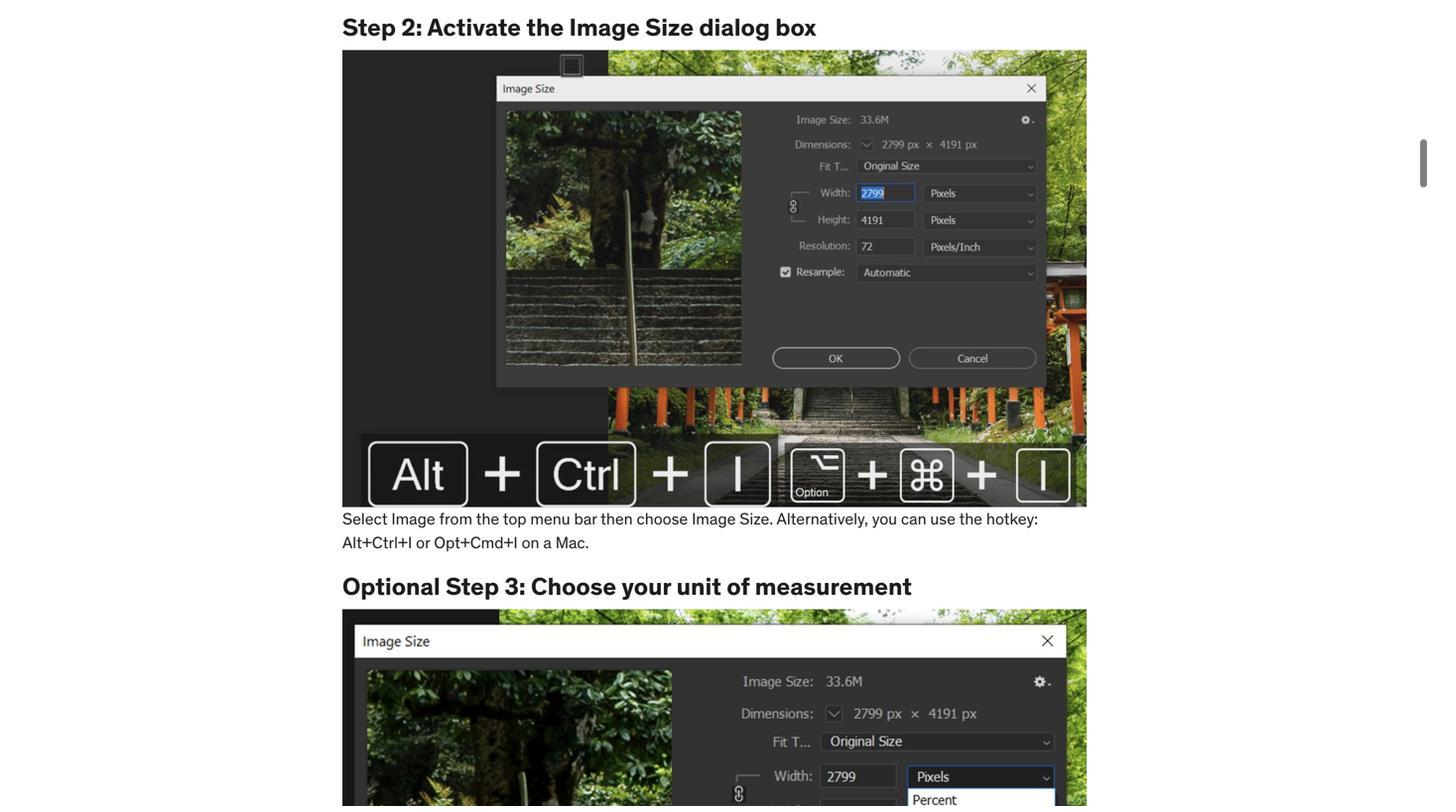 Task type: locate. For each thing, give the bounding box(es) containing it.
1 horizontal spatial image
[[569, 13, 640, 42]]

step left "2:"
[[342, 13, 396, 42]]

0 horizontal spatial the
[[476, 509, 499, 529]]

1 horizontal spatial the
[[526, 13, 564, 42]]

image
[[569, 13, 640, 42], [391, 509, 435, 529], [692, 509, 736, 529]]

hotkey:
[[986, 509, 1038, 529]]

1 vertical spatial step
[[446, 572, 499, 602]]

top
[[503, 509, 527, 529]]

the for image
[[526, 13, 564, 42]]

step left 3:
[[446, 572, 499, 602]]

optional
[[342, 572, 440, 602]]

activate
[[427, 13, 521, 42]]

the up opt+cmd+i
[[476, 509, 499, 529]]

choose
[[637, 509, 688, 529]]

image left size
[[569, 13, 640, 42]]

0 horizontal spatial step
[[342, 13, 396, 42]]

step
[[342, 13, 396, 42], [446, 572, 499, 602]]

from
[[439, 509, 473, 529]]

the
[[526, 13, 564, 42], [476, 509, 499, 529], [959, 509, 983, 529]]

the right activate
[[526, 13, 564, 42]]

then
[[601, 509, 633, 529]]

can
[[901, 509, 927, 529]]

your
[[622, 572, 671, 602]]

image up or
[[391, 509, 435, 529]]

use
[[930, 509, 956, 529]]

image left size.
[[692, 509, 736, 529]]

select
[[342, 509, 388, 529]]

the right use
[[959, 509, 983, 529]]

0 vertical spatial step
[[342, 13, 396, 42]]

box
[[775, 13, 816, 42]]

on
[[522, 533, 539, 553]]

unit
[[677, 572, 722, 602]]



Task type: describe. For each thing, give the bounding box(es) containing it.
mac.
[[556, 533, 589, 553]]

alt+ctrl+i
[[342, 533, 412, 553]]

step 2: activate the image size dialog box
[[342, 13, 816, 42]]

2 horizontal spatial the
[[959, 509, 983, 529]]

a
[[543, 533, 552, 553]]

1 horizontal spatial step
[[446, 572, 499, 602]]

opt+cmd+i
[[434, 533, 518, 553]]

dialog
[[699, 13, 770, 42]]

of
[[727, 572, 750, 602]]

bar
[[574, 509, 597, 529]]

2 horizontal spatial image
[[692, 509, 736, 529]]

you
[[872, 509, 897, 529]]

measurement
[[755, 572, 912, 602]]

choose
[[531, 572, 616, 602]]

3:
[[505, 572, 526, 602]]

alternatively,
[[777, 509, 868, 529]]

select image from the top menu bar then choose image size. alternatively, you can use the hotkey: alt+ctrl+i or opt+cmd+i on a mac.
[[342, 509, 1038, 553]]

0 horizontal spatial image
[[391, 509, 435, 529]]

2:
[[401, 13, 422, 42]]

size.
[[740, 509, 773, 529]]

optional step 3: choose your unit of measurement
[[342, 572, 912, 602]]

the for top
[[476, 509, 499, 529]]

size
[[645, 13, 694, 42]]

menu
[[530, 509, 570, 529]]

or
[[416, 533, 430, 553]]



Task type: vqa. For each thing, say whether or not it's contained in the screenshot.
Office Productivity
no



